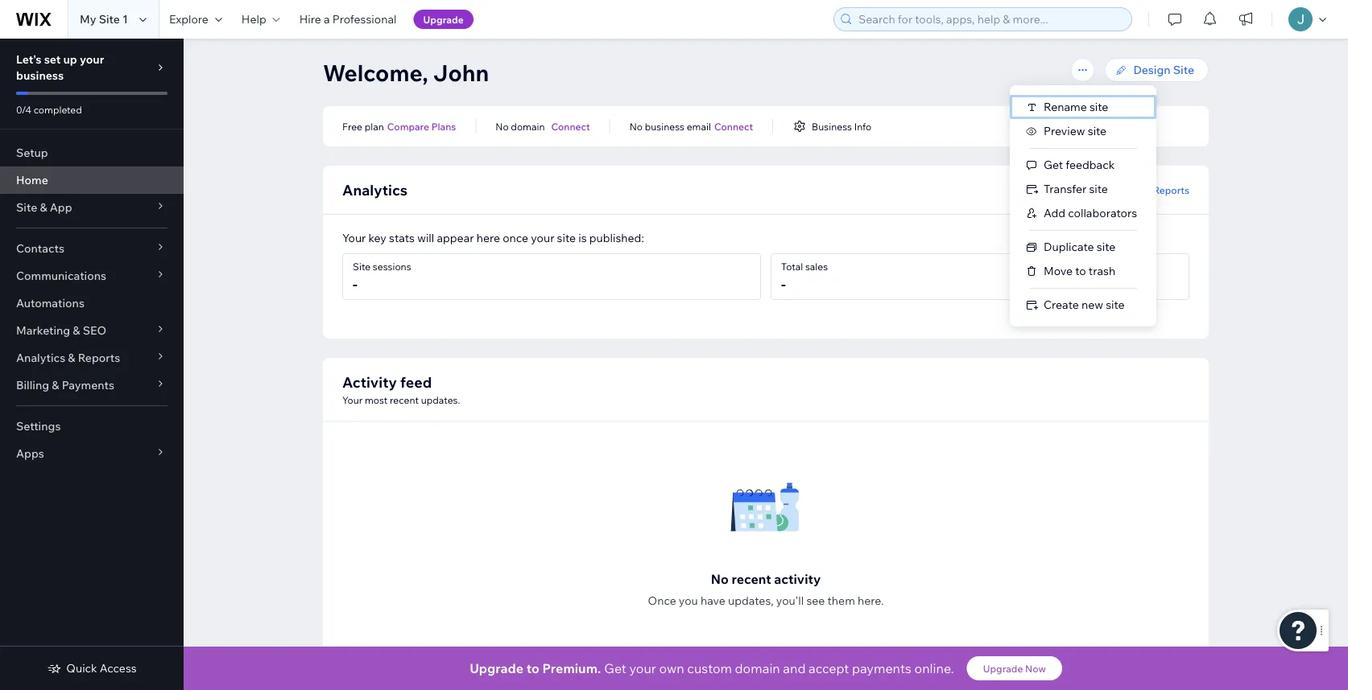 Task type: vqa. For each thing, say whether or not it's contained in the screenshot.
rightmost for
no



Task type: describe. For each thing, give the bounding box(es) containing it.
updates.
[[421, 394, 460, 406]]

2 connect from the left
[[714, 120, 753, 132]]

upgrade now
[[983, 663, 1046, 675]]

collaborators
[[1068, 206, 1137, 220]]

updates,
[[728, 594, 774, 608]]

custom
[[687, 661, 732, 677]]

welcome,
[[323, 58, 428, 87]]

create
[[1044, 298, 1079, 312]]

Search for tools, apps, help & more... field
[[854, 8, 1127, 31]]

sessions
[[373, 261, 411, 273]]

settings link
[[0, 413, 184, 440]]

recent inside no recent activity once you have updates, you'll see them here.
[[732, 571, 771, 587]]

upgrade now button
[[967, 657, 1062, 681]]

preview
[[1044, 124, 1085, 138]]

no domain connect
[[496, 120, 590, 132]]

set
[[44, 52, 61, 66]]

payments
[[852, 661, 912, 677]]

help button
[[232, 0, 290, 39]]

upgrade button
[[414, 10, 473, 29]]

most
[[365, 394, 388, 406]]

site for preview site
[[1088, 124, 1107, 138]]

hire
[[299, 12, 321, 26]]

you
[[679, 594, 698, 608]]

my site 1
[[80, 12, 128, 26]]

hire a professional
[[299, 12, 397, 26]]

payments
[[62, 378, 114, 393]]

activity feed your most recent updates.
[[342, 373, 460, 406]]

upgrade for upgrade now
[[983, 663, 1023, 675]]

total sales -
[[781, 261, 828, 293]]

feedback
[[1066, 158, 1115, 172]]

have
[[701, 594, 725, 608]]

1 connect from the left
[[551, 120, 590, 132]]

reports for analytics & reports
[[78, 351, 120, 365]]

analytics for analytics & reports
[[16, 351, 65, 365]]

to for move
[[1075, 264, 1086, 278]]

design site
[[1133, 63, 1194, 77]]

them
[[827, 594, 855, 608]]

duplicate site button
[[1010, 235, 1156, 259]]

rename site
[[1044, 100, 1108, 114]]

1 vertical spatial domain
[[735, 661, 780, 677]]

and
[[783, 661, 806, 677]]

duplicate
[[1044, 240, 1094, 254]]

free plan compare plans
[[342, 120, 456, 132]]

communications button
[[0, 263, 184, 290]]

business inside let's set up your business
[[16, 68, 64, 83]]

home
[[16, 173, 48, 187]]

here.
[[858, 594, 884, 608]]

connect link for no domain connect
[[551, 119, 590, 134]]

up
[[63, 52, 77, 66]]

activity
[[342, 373, 397, 391]]

once
[[648, 594, 676, 608]]

contacts button
[[0, 235, 184, 263]]

billing
[[16, 378, 49, 393]]

move to trash button
[[1010, 259, 1156, 283]]

professional
[[332, 12, 397, 26]]

trash
[[1089, 264, 1115, 278]]

site inside popup button
[[16, 201, 37, 215]]

quick access button
[[47, 662, 137, 676]]

will
[[417, 231, 434, 245]]

2 vertical spatial your
[[629, 661, 656, 677]]

hire a professional link
[[290, 0, 406, 39]]

preview site
[[1044, 124, 1107, 138]]

analytics & reports button
[[0, 345, 184, 372]]

site & app button
[[0, 194, 184, 221]]

john
[[433, 58, 489, 87]]

site inside site sessions -
[[353, 261, 371, 273]]

no for recent
[[711, 571, 729, 587]]

email
[[687, 120, 711, 132]]

setup link
[[0, 139, 184, 167]]

total
[[781, 261, 803, 273]]

site inside "button"
[[1106, 298, 1125, 312]]

your inside activity feed your most recent updates.
[[342, 394, 363, 406]]

0 horizontal spatial get
[[604, 661, 626, 677]]

recent inside activity feed your most recent updates.
[[390, 394, 419, 406]]

contacts
[[16, 242, 64, 256]]

billing & payments
[[16, 378, 114, 393]]

transfer
[[1044, 182, 1087, 196]]

published:
[[589, 231, 644, 245]]

upgrade for upgrade
[[423, 13, 464, 25]]

reports for view all reports
[[1153, 184, 1189, 196]]

site left is
[[557, 231, 576, 245]]

let's set up your business
[[16, 52, 104, 83]]

to for upgrade
[[526, 661, 539, 677]]



Task type: locate. For each thing, give the bounding box(es) containing it.
apps
[[16, 447, 44, 461]]

plans
[[431, 120, 456, 132]]

duplicate site
[[1044, 240, 1116, 254]]

business left email
[[645, 120, 684, 132]]

0/4 completed
[[16, 103, 82, 116]]

recent up updates, on the right of the page
[[732, 571, 771, 587]]

appear
[[437, 231, 474, 245]]

analytics down marketing on the top left of the page
[[16, 351, 65, 365]]

1 vertical spatial recent
[[732, 571, 771, 587]]

no right plans
[[496, 120, 509, 132]]

quick access
[[66, 662, 137, 676]]

1 vertical spatial your
[[342, 394, 363, 406]]

view all reports
[[1114, 184, 1189, 196]]

site left sessions
[[353, 261, 371, 273]]

site sessions -
[[353, 261, 411, 293]]

get up the transfer
[[1044, 158, 1063, 172]]

site
[[1090, 100, 1108, 114], [1088, 124, 1107, 138], [1089, 182, 1108, 196], [557, 231, 576, 245], [1097, 240, 1116, 254], [1106, 298, 1125, 312]]

feed
[[400, 373, 432, 391]]

connect link for no business email connect
[[714, 119, 753, 134]]

analytics for analytics
[[342, 181, 408, 199]]

analytics up key on the left top
[[342, 181, 408, 199]]

add
[[1044, 206, 1066, 220]]

transfer site button
[[1010, 177, 1156, 201]]

site for transfer site
[[1089, 182, 1108, 196]]

no inside no recent activity once you have updates, you'll see them here.
[[711, 571, 729, 587]]

0 vertical spatial business
[[16, 68, 64, 83]]

business down the let's at left top
[[16, 68, 64, 83]]

1 horizontal spatial to
[[1075, 264, 1086, 278]]

design
[[1133, 63, 1171, 77]]

0 vertical spatial get
[[1044, 158, 1063, 172]]

your right once
[[531, 231, 554, 245]]

menu containing rename site
[[1010, 95, 1156, 317]]

- inside 'total sales -'
[[781, 275, 786, 293]]

communications
[[16, 269, 106, 283]]

1 vertical spatial to
[[526, 661, 539, 677]]

& inside the analytics & reports "dropdown button"
[[68, 351, 75, 365]]

upgrade left premium.
[[470, 661, 524, 677]]

1 vertical spatial your
[[531, 231, 554, 245]]

completed
[[34, 103, 82, 116]]

& inside site & app popup button
[[40, 201, 47, 215]]

0 horizontal spatial to
[[526, 661, 539, 677]]

upgrade up the john
[[423, 13, 464, 25]]

site up trash
[[1097, 240, 1116, 254]]

accept
[[809, 661, 849, 677]]

no for domain
[[496, 120, 509, 132]]

1 horizontal spatial upgrade
[[470, 661, 524, 677]]

1 vertical spatial get
[[604, 661, 626, 677]]

transfer site
[[1044, 182, 1108, 196]]

get right premium.
[[604, 661, 626, 677]]

& left app
[[40, 201, 47, 215]]

1 connect link from the left
[[551, 119, 590, 134]]

reports
[[1153, 184, 1189, 196], [78, 351, 120, 365]]

reports right all
[[1153, 184, 1189, 196]]

to left trash
[[1075, 264, 1086, 278]]

create new site button
[[1010, 293, 1156, 317]]

marketing & seo button
[[0, 317, 184, 345]]

apps button
[[0, 440, 184, 468]]

recent
[[390, 394, 419, 406], [732, 571, 771, 587]]

site right design
[[1173, 63, 1194, 77]]

analytics inside "dropdown button"
[[16, 351, 65, 365]]

reports inside button
[[1153, 184, 1189, 196]]

site inside 'button'
[[1089, 182, 1108, 196]]

move to trash
[[1044, 264, 1115, 278]]

& for billing
[[52, 378, 59, 393]]

your left most
[[342, 394, 363, 406]]

1 vertical spatial business
[[645, 120, 684, 132]]

site down home
[[16, 201, 37, 215]]

1 horizontal spatial analytics
[[342, 181, 408, 199]]

0 vertical spatial to
[[1075, 264, 1086, 278]]

reports inside "dropdown button"
[[78, 351, 120, 365]]

site up preview site button
[[1090, 100, 1108, 114]]

& up the billing & payments
[[68, 351, 75, 365]]

site down the rename site button
[[1088, 124, 1107, 138]]

2 horizontal spatial upgrade
[[983, 663, 1023, 675]]

0 horizontal spatial -
[[353, 275, 357, 293]]

1 vertical spatial analytics
[[16, 351, 65, 365]]

business info button
[[793, 119, 871, 134]]

design site link
[[1104, 58, 1209, 82]]

stats
[[389, 231, 415, 245]]

1 horizontal spatial business
[[645, 120, 684, 132]]

rename site button
[[1010, 95, 1156, 119]]

menu
[[1010, 95, 1156, 317]]

1 vertical spatial reports
[[78, 351, 120, 365]]

upgrade left now
[[983, 663, 1023, 675]]

1 your from the top
[[342, 231, 366, 245]]

& for analytics
[[68, 351, 75, 365]]

1 horizontal spatial connect
[[714, 120, 753, 132]]

0 vertical spatial domain
[[511, 120, 545, 132]]

your left key on the left top
[[342, 231, 366, 245]]

my
[[80, 12, 96, 26]]

0 horizontal spatial your
[[80, 52, 104, 66]]

explore
[[169, 12, 208, 26]]

& left seo at the left top of the page
[[73, 324, 80, 338]]

no for business
[[630, 120, 643, 132]]

access
[[100, 662, 137, 676]]

2 connect link from the left
[[714, 119, 753, 134]]

setup
[[16, 146, 48, 160]]

0 horizontal spatial upgrade
[[423, 13, 464, 25]]

sidebar element
[[0, 39, 184, 691]]

automations link
[[0, 290, 184, 317]]

0 vertical spatial your
[[342, 231, 366, 245]]

get inside button
[[1044, 158, 1063, 172]]

site up collaborators
[[1089, 182, 1108, 196]]

you'll
[[776, 594, 804, 608]]

& right billing
[[52, 378, 59, 393]]

upgrade
[[423, 13, 464, 25], [470, 661, 524, 677], [983, 663, 1023, 675]]

to left premium.
[[526, 661, 539, 677]]

site right new
[[1106, 298, 1125, 312]]

1 - from the left
[[353, 275, 357, 293]]

is
[[578, 231, 587, 245]]

site for rename site
[[1090, 100, 1108, 114]]

2 your from the top
[[342, 394, 363, 406]]

1 horizontal spatial get
[[1044, 158, 1063, 172]]

1 horizontal spatial reports
[[1153, 184, 1189, 196]]

0 horizontal spatial analytics
[[16, 351, 65, 365]]

0 horizontal spatial domain
[[511, 120, 545, 132]]

rename
[[1044, 100, 1087, 114]]

0 vertical spatial reports
[[1153, 184, 1189, 196]]

business info
[[812, 120, 871, 132]]

site left 1
[[99, 12, 120, 26]]

0 vertical spatial your
[[80, 52, 104, 66]]

sales
[[805, 261, 828, 273]]

a
[[324, 12, 330, 26]]

add collaborators
[[1044, 206, 1137, 220]]

free
[[342, 120, 362, 132]]

site for duplicate site
[[1097, 240, 1116, 254]]

reports down seo at the left top of the page
[[78, 351, 120, 365]]

0 horizontal spatial connect link
[[551, 119, 590, 134]]

0 vertical spatial analytics
[[342, 181, 408, 199]]

own
[[659, 661, 684, 677]]

upgrade for upgrade to premium. get your own custom domain and accept payments online.
[[470, 661, 524, 677]]

quick
[[66, 662, 97, 676]]

settings
[[16, 420, 61, 434]]

your
[[342, 231, 366, 245], [342, 394, 363, 406]]

0 horizontal spatial connect
[[551, 120, 590, 132]]

seo
[[83, 324, 106, 338]]

now
[[1025, 663, 1046, 675]]

info
[[854, 120, 871, 132]]

site & app
[[16, 201, 72, 215]]

no
[[496, 120, 509, 132], [630, 120, 643, 132], [711, 571, 729, 587]]

0 horizontal spatial no
[[496, 120, 509, 132]]

0 vertical spatial recent
[[390, 394, 419, 406]]

- for site sessions -
[[353, 275, 357, 293]]

0 horizontal spatial reports
[[78, 351, 120, 365]]

recent down feed
[[390, 394, 419, 406]]

your inside let's set up your business
[[80, 52, 104, 66]]

1 horizontal spatial -
[[781, 275, 786, 293]]

your right up
[[80, 52, 104, 66]]

1 horizontal spatial domain
[[735, 661, 780, 677]]

- for total sales -
[[781, 275, 786, 293]]

no recent activity once you have updates, you'll see them here.
[[648, 571, 884, 608]]

site
[[99, 12, 120, 26], [1173, 63, 1194, 77], [16, 201, 37, 215], [353, 261, 371, 273]]

0 horizontal spatial recent
[[390, 394, 419, 406]]

activity
[[774, 571, 821, 587]]

home link
[[0, 167, 184, 194]]

0 horizontal spatial business
[[16, 68, 64, 83]]

to inside button
[[1075, 264, 1086, 278]]

once
[[503, 231, 528, 245]]

0/4
[[16, 103, 31, 116]]

online.
[[914, 661, 954, 677]]

2 horizontal spatial your
[[629, 661, 656, 677]]

1 horizontal spatial recent
[[732, 571, 771, 587]]

2 - from the left
[[781, 275, 786, 293]]

& inside billing & payments dropdown button
[[52, 378, 59, 393]]

key
[[368, 231, 386, 245]]

compare plans link
[[387, 119, 456, 134]]

1 horizontal spatial no
[[630, 120, 643, 132]]

no left email
[[630, 120, 643, 132]]

your left own
[[629, 661, 656, 677]]

no up have on the right of page
[[711, 571, 729, 587]]

here
[[476, 231, 500, 245]]

&
[[40, 201, 47, 215], [73, 324, 80, 338], [68, 351, 75, 365], [52, 378, 59, 393]]

1 horizontal spatial connect link
[[714, 119, 753, 134]]

analytics
[[342, 181, 408, 199], [16, 351, 65, 365]]

get
[[1044, 158, 1063, 172], [604, 661, 626, 677]]

- inside site sessions -
[[353, 275, 357, 293]]

domain
[[511, 120, 545, 132], [735, 661, 780, 677]]

preview site button
[[1010, 119, 1156, 143]]

automations
[[16, 296, 84, 310]]

& inside marketing & seo dropdown button
[[73, 324, 80, 338]]

move
[[1044, 264, 1073, 278]]

2 horizontal spatial no
[[711, 571, 729, 587]]

premium.
[[542, 661, 601, 677]]

1 horizontal spatial your
[[531, 231, 554, 245]]

& for marketing
[[73, 324, 80, 338]]

let's
[[16, 52, 42, 66]]

marketing & seo
[[16, 324, 106, 338]]

& for site
[[40, 201, 47, 215]]

app
[[50, 201, 72, 215]]



